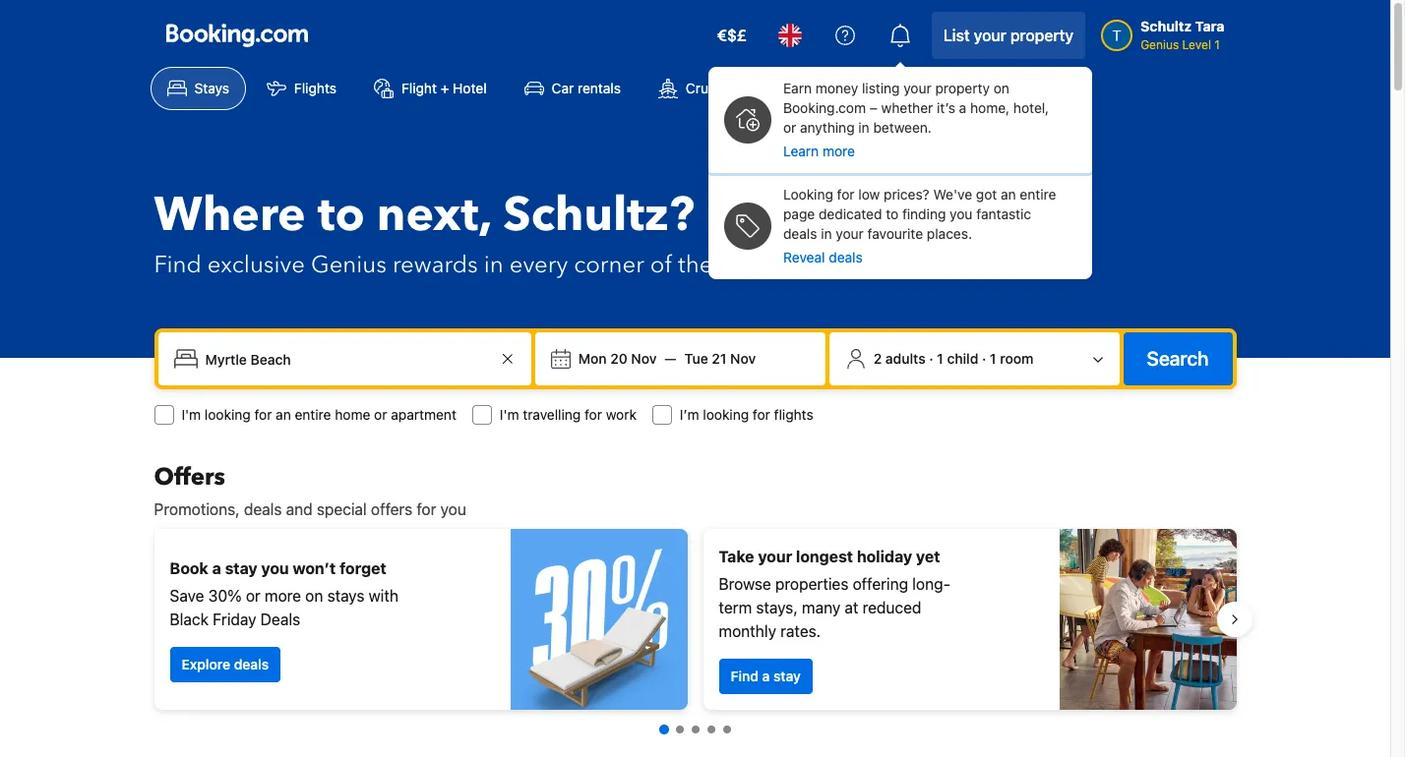 Task type: vqa. For each thing, say whether or not it's contained in the screenshot.
monthly
yes



Task type: describe. For each thing, give the bounding box(es) containing it.
cruises
[[686, 80, 734, 96]]

hotel,
[[1014, 99, 1049, 116]]

travelling
[[523, 406, 581, 423]]

deals inside explore deals link
[[234, 656, 269, 673]]

on inside book a stay you won't forget save 30% or more on stays with black friday deals
[[305, 588, 323, 605]]

schultz?
[[503, 183, 695, 248]]

find a stay
[[731, 668, 801, 685]]

airport
[[933, 80, 977, 96]]

finding
[[902, 206, 946, 222]]

for for i'm looking for flights
[[753, 406, 770, 423]]

take
[[719, 548, 754, 566]]

cruises link
[[642, 67, 750, 110]]

car
[[552, 80, 574, 96]]

forget
[[340, 560, 386, 578]]

for inside "looking for low prices? we've got an entire page dedicated to finding you fantastic deals in your favourite places. reveal deals"
[[837, 186, 855, 203]]

it's
[[937, 99, 956, 116]]

page
[[783, 206, 815, 222]]

adults
[[886, 350, 926, 367]]

property inside earn money listing your property on booking.com – whether it's a home, hotel, or anything in between. learn more
[[935, 80, 990, 96]]

2 adults · 1 child · 1 room
[[874, 350, 1034, 367]]

stays link
[[150, 67, 246, 110]]

looking for low prices? we've got an entire page dedicated to finding you fantastic deals in your favourite places. reveal deals
[[783, 186, 1056, 266]]

booking.com
[[783, 99, 866, 116]]

looking for i'm
[[205, 406, 251, 423]]

looking
[[783, 186, 833, 203]]

stay for book
[[225, 560, 258, 578]]

listing
[[862, 80, 900, 96]]

book a stay you won't forget save 30% or more on stays with black friday deals
[[170, 560, 399, 629]]

in inside where to next, schultz? find exclusive genius rewards in every corner of the world!
[[484, 249, 504, 281]]

stays,
[[756, 599, 798, 617]]

tue 21 nov button
[[677, 342, 764, 377]]

tara
[[1195, 18, 1225, 34]]

entire inside "looking for low prices? we've got an entire page dedicated to finding you fantastic deals in your favourite places. reveal deals"
[[1020, 186, 1056, 203]]

many
[[802, 599, 841, 617]]

monthly
[[719, 623, 776, 641]]

search for black friday deals on stays image
[[510, 529, 687, 711]]

low
[[859, 186, 880, 203]]

the
[[678, 249, 713, 281]]

level
[[1183, 37, 1211, 52]]

promotions,
[[154, 501, 240, 519]]

booking.com image
[[166, 24, 308, 47]]

next,
[[377, 183, 491, 248]]

offers
[[371, 501, 413, 519]]

to inside "looking for low prices? we've got an entire page dedicated to finding you fantastic deals in your favourite places. reveal deals"
[[886, 206, 899, 222]]

you inside book a stay you won't forget save 30% or more on stays with black friday deals
[[261, 560, 289, 578]]

with
[[369, 588, 399, 605]]

attractions link
[[754, 67, 885, 110]]

or inside earn money listing your property on booking.com – whether it's a home, hotel, or anything in between. learn more
[[783, 119, 796, 136]]

deals down page
[[783, 225, 817, 242]]

you inside offers promotions, deals and special offers for you
[[441, 501, 466, 519]]

home
[[335, 406, 370, 423]]

where to next, schultz? find exclusive genius rewards in every corner of the world!
[[154, 183, 788, 281]]

search
[[1147, 347, 1209, 370]]

a for book a stay you won't forget save 30% or more on stays with black friday deals
[[212, 560, 221, 578]]

flight + hotel link
[[357, 67, 503, 110]]

earn
[[783, 80, 812, 96]]

1 vertical spatial an
[[276, 406, 291, 423]]

stays
[[194, 80, 229, 96]]

for for i'm looking for an entire home or apartment
[[254, 406, 272, 423]]

i'm looking for flights
[[680, 406, 814, 423]]

learn
[[783, 143, 819, 159]]

1 horizontal spatial or
[[374, 406, 387, 423]]

tue
[[685, 350, 708, 367]]

20
[[610, 350, 628, 367]]

we've
[[933, 186, 972, 203]]

21
[[712, 350, 727, 367]]

2 adults · 1 child · 1 room button
[[837, 341, 1112, 378]]

2 nov from the left
[[730, 350, 756, 367]]

schultz tara genius level 1
[[1141, 18, 1225, 52]]

world!
[[719, 249, 788, 281]]

deals right reveal
[[829, 249, 863, 266]]

car rentals
[[552, 80, 621, 96]]

browse
[[719, 576, 771, 593]]

airport taxis
[[933, 80, 1011, 96]]

room
[[1000, 350, 1034, 367]]

black
[[170, 611, 209, 629]]

i'm for i'm travelling for work
[[500, 406, 519, 423]]

region containing take your longest holiday yet
[[138, 522, 1252, 718]]

long-
[[913, 576, 950, 593]]

work
[[606, 406, 637, 423]]

—
[[665, 350, 677, 367]]

car rentals link
[[507, 67, 638, 110]]

properties
[[776, 576, 849, 593]]

dedicated
[[819, 206, 882, 222]]

stay for find
[[774, 668, 801, 685]]

or inside book a stay you won't forget save 30% or more on stays with black friday deals
[[246, 588, 261, 605]]

on inside earn money listing your property on booking.com – whether it's a home, hotel, or anything in between. learn more
[[994, 80, 1010, 96]]

i'm travelling for work
[[500, 406, 637, 423]]

list your property
[[944, 27, 1074, 44]]

save
[[170, 588, 204, 605]]

rentals
[[578, 80, 621, 96]]

looking for i'm
[[703, 406, 749, 423]]

at
[[845, 599, 859, 617]]

in for your
[[821, 225, 832, 242]]

reveal
[[783, 249, 825, 266]]

explore deals
[[182, 656, 269, 673]]

flight
[[401, 80, 437, 96]]

favourite
[[868, 225, 923, 242]]

an inside "looking for low prices? we've got an entire page dedicated to finding you fantastic deals in your favourite places. reveal deals"
[[1001, 186, 1016, 203]]

i'm
[[680, 406, 699, 423]]



Task type: locate. For each thing, give the bounding box(es) containing it.
or right "30%"
[[246, 588, 261, 605]]

1 · from the left
[[929, 350, 934, 367]]

nov right 20
[[631, 350, 657, 367]]

a inside book a stay you won't forget save 30% or more on stays with black friday deals
[[212, 560, 221, 578]]

0 vertical spatial property
[[1011, 27, 1074, 44]]

1 vertical spatial property
[[935, 80, 990, 96]]

€$£
[[717, 27, 747, 44]]

1 horizontal spatial nov
[[730, 350, 756, 367]]

genius inside "schultz tara genius level 1"
[[1141, 37, 1179, 52]]

0 horizontal spatial or
[[246, 588, 261, 605]]

exclusive
[[207, 249, 305, 281]]

genius inside where to next, schultz? find exclusive genius rewards in every corner of the world!
[[311, 249, 387, 281]]

child
[[947, 350, 979, 367]]

Where are you going? field
[[197, 342, 496, 377]]

0 vertical spatial more
[[823, 143, 855, 159]]

1 vertical spatial a
[[212, 560, 221, 578]]

0 horizontal spatial find
[[154, 249, 202, 281]]

where
[[154, 183, 306, 248]]

2 horizontal spatial a
[[959, 99, 967, 116]]

you
[[950, 206, 973, 222], [441, 501, 466, 519], [261, 560, 289, 578]]

in inside "looking for low prices? we've got an entire page dedicated to finding you fantastic deals in your favourite places. reveal deals"
[[821, 225, 832, 242]]

0 vertical spatial you
[[950, 206, 973, 222]]

your inside take your longest holiday yet browse properties offering long- term stays, many at reduced monthly rates.
[[758, 548, 792, 566]]

a right book
[[212, 560, 221, 578]]

an left the home
[[276, 406, 291, 423]]

of
[[650, 249, 672, 281]]

looking up offers
[[205, 406, 251, 423]]

got
[[976, 186, 997, 203]]

progress bar
[[659, 725, 731, 735]]

your inside earn money listing your property on booking.com – whether it's a home, hotel, or anything in between. learn more
[[904, 80, 932, 96]]

entire
[[1020, 186, 1056, 203], [295, 406, 331, 423]]

mon
[[579, 350, 607, 367]]

holiday
[[857, 548, 913, 566]]

genius down schultz at top right
[[1141, 37, 1179, 52]]

or
[[783, 119, 796, 136], [374, 406, 387, 423], [246, 588, 261, 605]]

more inside earn money listing your property on booking.com – whether it's a home, hotel, or anything in between. learn more
[[823, 143, 855, 159]]

1 horizontal spatial to
[[886, 206, 899, 222]]

to
[[318, 183, 365, 248], [886, 206, 899, 222]]

2 horizontal spatial 1
[[1215, 37, 1220, 52]]

i'm for i'm looking for an entire home or apartment
[[182, 406, 201, 423]]

1 horizontal spatial on
[[994, 80, 1010, 96]]

nov right 21
[[730, 350, 756, 367]]

for inside offers promotions, deals and special offers for you
[[417, 501, 436, 519]]

places.
[[927, 225, 972, 242]]

to inside where to next, schultz? find exclusive genius rewards in every corner of the world!
[[318, 183, 365, 248]]

flight + hotel
[[401, 80, 487, 96]]

1 vertical spatial more
[[265, 588, 301, 605]]

for left work
[[585, 406, 602, 423]]

apartment
[[391, 406, 457, 423]]

for right offers
[[417, 501, 436, 519]]

property up it's
[[935, 80, 990, 96]]

won't
[[293, 560, 336, 578]]

find down where
[[154, 249, 202, 281]]

your
[[974, 27, 1007, 44], [904, 80, 932, 96], [836, 225, 864, 242], [758, 548, 792, 566]]

1 horizontal spatial an
[[1001, 186, 1016, 203]]

0 vertical spatial a
[[959, 99, 967, 116]]

property up the "taxis"
[[1011, 27, 1074, 44]]

2 vertical spatial you
[[261, 560, 289, 578]]

offers promotions, deals and special offers for you
[[154, 462, 466, 519]]

1 horizontal spatial property
[[1011, 27, 1074, 44]]

mon 20 nov button
[[571, 342, 665, 377]]

0 horizontal spatial more
[[265, 588, 301, 605]]

2 vertical spatial in
[[484, 249, 504, 281]]

your down dedicated
[[836, 225, 864, 242]]

0 horizontal spatial ·
[[929, 350, 934, 367]]

or right the home
[[374, 406, 387, 423]]

find
[[154, 249, 202, 281], [731, 668, 759, 685]]

0 horizontal spatial in
[[484, 249, 504, 281]]

offering
[[853, 576, 908, 593]]

30%
[[208, 588, 242, 605]]

0 horizontal spatial stay
[[225, 560, 258, 578]]

a for find a stay
[[762, 668, 770, 685]]

i'm looking for an entire home or apartment
[[182, 406, 457, 423]]

0 horizontal spatial an
[[276, 406, 291, 423]]

2 looking from the left
[[703, 406, 749, 423]]

money
[[816, 80, 858, 96]]

stays
[[327, 588, 365, 605]]

between.
[[873, 119, 932, 136]]

1 horizontal spatial in
[[821, 225, 832, 242]]

0 vertical spatial find
[[154, 249, 202, 281]]

on
[[994, 80, 1010, 96], [305, 588, 323, 605]]

every
[[509, 249, 568, 281]]

a right it's
[[959, 99, 967, 116]]

0 vertical spatial in
[[859, 119, 870, 136]]

term
[[719, 599, 752, 617]]

for for i'm travelling for work
[[585, 406, 602, 423]]

1 horizontal spatial i'm
[[500, 406, 519, 423]]

whether
[[881, 99, 933, 116]]

2 · from the left
[[982, 350, 986, 367]]

1 vertical spatial on
[[305, 588, 323, 605]]

on up 'home,'
[[994, 80, 1010, 96]]

1 horizontal spatial find
[[731, 668, 759, 685]]

2
[[874, 350, 882, 367]]

0 vertical spatial an
[[1001, 186, 1016, 203]]

1 vertical spatial find
[[731, 668, 759, 685]]

prices?
[[884, 186, 930, 203]]

more down anything
[[823, 143, 855, 159]]

+
[[441, 80, 449, 96]]

€$£ button
[[705, 12, 759, 59]]

explore
[[182, 656, 230, 673]]

0 vertical spatial on
[[994, 80, 1010, 96]]

take your longest holiday yet image
[[1059, 529, 1237, 711]]

stay down rates.
[[774, 668, 801, 685]]

your inside "looking for low prices? we've got an entire page dedicated to finding you fantastic deals in your favourite places. reveal deals"
[[836, 225, 864, 242]]

an
[[1001, 186, 1016, 203], [276, 406, 291, 423]]

property
[[1011, 27, 1074, 44], [935, 80, 990, 96]]

stay inside book a stay you won't forget save 30% or more on stays with black friday deals
[[225, 560, 258, 578]]

1 vertical spatial genius
[[311, 249, 387, 281]]

0 horizontal spatial looking
[[205, 406, 251, 423]]

1 vertical spatial entire
[[295, 406, 331, 423]]

0 horizontal spatial nov
[[631, 350, 657, 367]]

for left flights
[[753, 406, 770, 423]]

your right take
[[758, 548, 792, 566]]

1 horizontal spatial 1
[[990, 350, 997, 367]]

1
[[1215, 37, 1220, 52], [937, 350, 944, 367], [990, 350, 997, 367]]

2 horizontal spatial you
[[950, 206, 973, 222]]

0 horizontal spatial a
[[212, 560, 221, 578]]

on down won't
[[305, 588, 323, 605]]

2 i'm from the left
[[500, 406, 519, 423]]

in down dedicated
[[821, 225, 832, 242]]

0 horizontal spatial i'm
[[182, 406, 201, 423]]

earn money listing your property on booking.com – whether it's a home, hotel, or anything in between. learn more
[[783, 80, 1049, 159]]

1 horizontal spatial you
[[441, 501, 466, 519]]

and
[[286, 501, 313, 519]]

in left every
[[484, 249, 504, 281]]

nov
[[631, 350, 657, 367], [730, 350, 756, 367]]

airport taxis link
[[889, 67, 1028, 110]]

schultz
[[1141, 18, 1192, 34]]

a
[[959, 99, 967, 116], [212, 560, 221, 578], [762, 668, 770, 685]]

1 horizontal spatial ·
[[982, 350, 986, 367]]

0 horizontal spatial entire
[[295, 406, 331, 423]]

your up the whether
[[904, 80, 932, 96]]

you down we've
[[950, 206, 973, 222]]

0 horizontal spatial genius
[[311, 249, 387, 281]]

list your property link
[[932, 12, 1086, 59]]

your account menu schultz tara genius level 1 element
[[1101, 9, 1233, 54]]

region
[[138, 522, 1252, 718]]

1 horizontal spatial looking
[[703, 406, 749, 423]]

deals
[[261, 611, 300, 629]]

find a stay link
[[719, 659, 813, 695]]

2 horizontal spatial in
[[859, 119, 870, 136]]

1 vertical spatial you
[[441, 501, 466, 519]]

flights link
[[250, 67, 353, 110]]

i'm up offers
[[182, 406, 201, 423]]

search button
[[1123, 333, 1233, 386]]

· right 'adults' at the right
[[929, 350, 934, 367]]

find inside where to next, schultz? find exclusive genius rewards in every corner of the world!
[[154, 249, 202, 281]]

a down monthly
[[762, 668, 770, 685]]

1 horizontal spatial entire
[[1020, 186, 1056, 203]]

looking right i'm
[[703, 406, 749, 423]]

1 horizontal spatial a
[[762, 668, 770, 685]]

0 vertical spatial entire
[[1020, 186, 1056, 203]]

to up favourite
[[886, 206, 899, 222]]

0 horizontal spatial to
[[318, 183, 365, 248]]

in inside earn money listing your property on booking.com – whether it's a home, hotel, or anything in between. learn more
[[859, 119, 870, 136]]

1 horizontal spatial genius
[[1141, 37, 1179, 52]]

deals inside offers promotions, deals and special offers for you
[[244, 501, 282, 519]]

1 left room
[[990, 350, 997, 367]]

1 nov from the left
[[631, 350, 657, 367]]

0 horizontal spatial property
[[935, 80, 990, 96]]

you left won't
[[261, 560, 289, 578]]

flights
[[774, 406, 814, 423]]

corner
[[574, 249, 644, 281]]

deals
[[783, 225, 817, 242], [829, 249, 863, 266], [244, 501, 282, 519], [234, 656, 269, 673]]

taxis
[[981, 80, 1011, 96]]

i'm left travelling
[[500, 406, 519, 423]]

0 horizontal spatial 1
[[937, 350, 944, 367]]

entire left the home
[[295, 406, 331, 423]]

1 looking from the left
[[205, 406, 251, 423]]

you inside "looking for low prices? we've got an entire page dedicated to finding you fantastic deals in your favourite places. reveal deals"
[[950, 206, 973, 222]]

your inside "link"
[[974, 27, 1007, 44]]

0 vertical spatial genius
[[1141, 37, 1179, 52]]

friday
[[213, 611, 256, 629]]

a inside earn money listing your property on booking.com – whether it's a home, hotel, or anything in between. learn more
[[959, 99, 967, 116]]

0 horizontal spatial you
[[261, 560, 289, 578]]

you right offers
[[441, 501, 466, 519]]

2 vertical spatial or
[[246, 588, 261, 605]]

·
[[929, 350, 934, 367], [982, 350, 986, 367]]

entire up fantastic
[[1020, 186, 1056, 203]]

your right 'list' at the top of the page
[[974, 27, 1007, 44]]

0 vertical spatial or
[[783, 119, 796, 136]]

1 left child at the right top
[[937, 350, 944, 367]]

find down monthly
[[731, 668, 759, 685]]

0 horizontal spatial on
[[305, 588, 323, 605]]

anything
[[800, 119, 855, 136]]

take your longest holiday yet browse properties offering long- term stays, many at reduced monthly rates.
[[719, 548, 950, 641]]

stay up "30%"
[[225, 560, 258, 578]]

in right anything
[[859, 119, 870, 136]]

for up dedicated
[[837, 186, 855, 203]]

1 vertical spatial or
[[374, 406, 387, 423]]

1 vertical spatial in
[[821, 225, 832, 242]]

0 vertical spatial stay
[[225, 560, 258, 578]]

1 horizontal spatial stay
[[774, 668, 801, 685]]

book
[[170, 560, 208, 578]]

1 horizontal spatial more
[[823, 143, 855, 159]]

list
[[944, 27, 970, 44]]

property inside "link"
[[1011, 27, 1074, 44]]

genius left rewards at the top of the page
[[311, 249, 387, 281]]

deals left and
[[244, 501, 282, 519]]

flights
[[294, 80, 337, 96]]

for up offers promotions, deals and special offers for you
[[254, 406, 272, 423]]

1 inside "schultz tara genius level 1"
[[1215, 37, 1220, 52]]

or up learn
[[783, 119, 796, 136]]

2 vertical spatial a
[[762, 668, 770, 685]]

in
[[859, 119, 870, 136], [821, 225, 832, 242], [484, 249, 504, 281]]

more inside book a stay you won't forget save 30% or more on stays with black friday deals
[[265, 588, 301, 605]]

deals right the explore
[[234, 656, 269, 673]]

yet
[[916, 548, 940, 566]]

in for between.
[[859, 119, 870, 136]]

more up deals
[[265, 588, 301, 605]]

1 down tara
[[1215, 37, 1220, 52]]

· right child at the right top
[[982, 350, 986, 367]]

2 horizontal spatial or
[[783, 119, 796, 136]]

to left next,
[[318, 183, 365, 248]]

an up fantastic
[[1001, 186, 1016, 203]]

1 vertical spatial stay
[[774, 668, 801, 685]]

1 i'm from the left
[[182, 406, 201, 423]]



